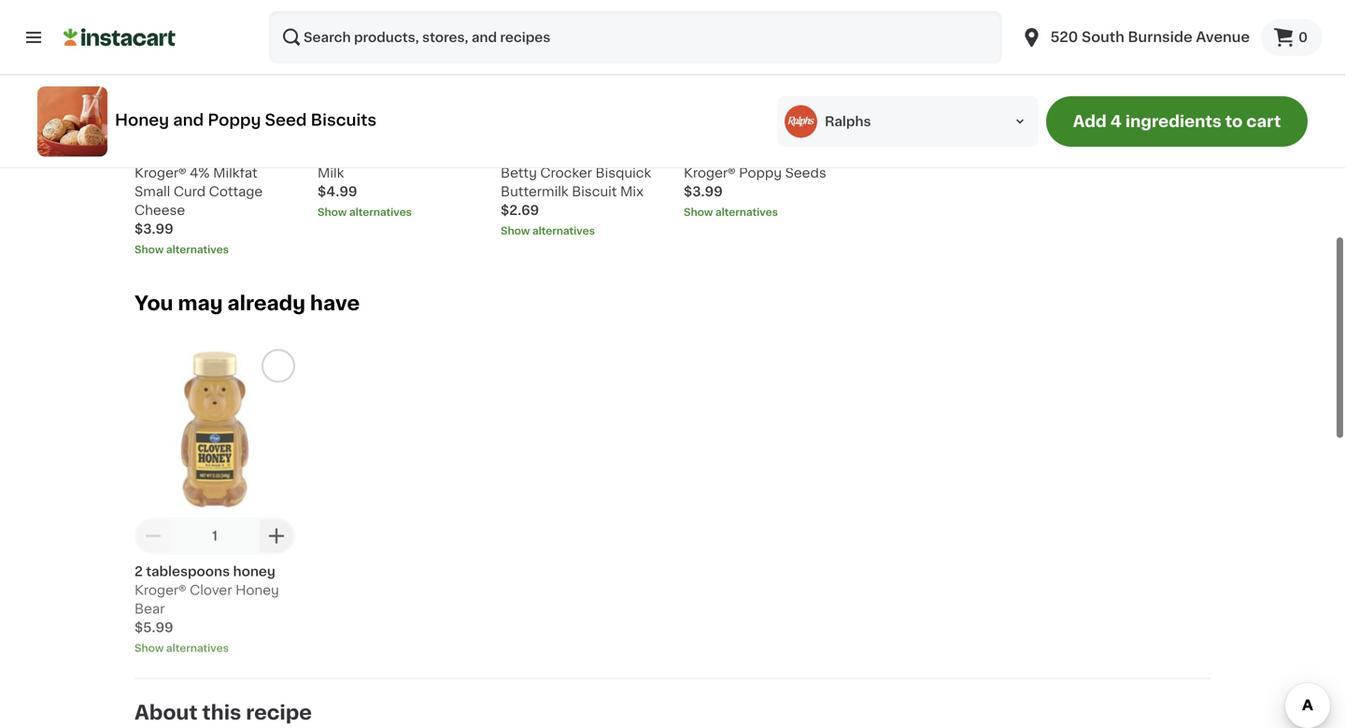 Task type: describe. For each thing, give the bounding box(es) containing it.
ralphs image
[[785, 105, 818, 138]]

ralphs for ralphs 2% reduced fat milk $4.99 show alternatives
[[318, 148, 363, 161]]

south
[[1082, 30, 1125, 44]]

honey inside 2 tablespoons honey kroger® clover honey bear $5.99 show alternatives
[[236, 584, 279, 597]]

show inside ralphs 2% reduced fat milk $4.99 show alternatives
[[318, 207, 347, 217]]

$4.99
[[318, 185, 358, 198]]

bear
[[135, 603, 165, 616]]

tablespoon
[[693, 129, 769, 142]]

show inside 1 tablespoon poppy seeds kroger® poppy seeds $3.99 show alternatives
[[684, 207, 713, 217]]

about this recipe
[[135, 703, 312, 723]]

show inside ½ cup cream-style cottage cheese kroger® 4% milkfat small curd cottage cheese $3.99 show alternatives
[[135, 244, 164, 255]]

cottage
[[135, 148, 188, 161]]

product group containing 1 tablespoon poppy seeds
[[684, 0, 845, 220]]

recipe
[[246, 703, 312, 723]]

alternatives inside ralphs 2% reduced fat milk $4.99 show alternatives
[[349, 207, 412, 217]]

reduced
[[389, 148, 449, 161]]

increment quantity image
[[815, 89, 837, 111]]

avenue
[[1197, 30, 1251, 44]]

2 520 south burnside avenue button from the left
[[1021, 11, 1251, 64]]

clover
[[190, 584, 232, 597]]

buttermilk
[[501, 185, 569, 198]]

biscuit
[[572, 185, 617, 198]]

product group containing ralphs 2% reduced fat milk
[[318, 0, 479, 220]]

2%
[[366, 148, 386, 161]]

milkfat
[[213, 166, 258, 179]]

cup
[[151, 129, 177, 142]]

alternatives inside the betty crocker bisquick buttermilk biscuit mix $2.69 show alternatives
[[533, 226, 595, 236]]

show alternatives button down the "biscuit"
[[501, 223, 662, 238]]

alternatives inside 2 tablespoons honey kroger® clover honey bear $5.99 show alternatives
[[166, 643, 229, 654]]

product group containing ½ cup cream-style cottage cheese
[[135, 0, 295, 257]]

alternatives inside ½ cup cream-style cottage cheese kroger® 4% milkfat small curd cottage cheese $3.99 show alternatives
[[166, 244, 229, 255]]

burnside
[[1129, 30, 1193, 44]]

fat
[[452, 148, 473, 161]]

show alternatives button down the "reduced"
[[318, 205, 479, 220]]

curd
[[174, 185, 206, 198]]

1 tablespoon poppy seeds kroger® poppy seeds $3.99 show alternatives
[[684, 129, 827, 217]]

poppy inside 1 tablespoon poppy seeds kroger® poppy seeds $3.99 show alternatives
[[739, 166, 782, 179]]

$5.99
[[135, 621, 174, 634]]

betty crocker bisquick buttermilk biscuit mix $2.69 show alternatives
[[501, 166, 652, 236]]

ralphs 2% reduced fat milk $4.99 show alternatives
[[318, 148, 473, 217]]

show alternatives button for 1 tablespoon poppy seeds
[[684, 205, 845, 220]]

kroger® inside 1 tablespoon poppy seeds kroger® poppy seeds $3.99 show alternatives
[[684, 166, 736, 179]]

4
[[1111, 114, 1122, 129]]

this
[[202, 703, 241, 723]]

product group containing betty crocker bisquick buttermilk biscuit mix
[[501, 0, 662, 238]]

to
[[1226, 114, 1244, 129]]

2
[[135, 565, 143, 578]]



Task type: locate. For each thing, give the bounding box(es) containing it.
1 520 south burnside avenue button from the left
[[1010, 11, 1262, 64]]

show alternatives button down clover
[[135, 641, 295, 656]]

alternatives down 'seeds'
[[716, 207, 779, 217]]

1 horizontal spatial poppy
[[739, 166, 782, 179]]

alternatives down 'cheese'
[[166, 244, 229, 255]]

crocker
[[541, 166, 593, 179]]

show inside 2 tablespoons honey kroger® clover honey bear $5.99 show alternatives
[[135, 643, 164, 654]]

$3.99 down 'cheese'
[[135, 222, 174, 235]]

honey down "honey"
[[236, 584, 279, 597]]

mix
[[621, 185, 644, 198]]

None search field
[[269, 11, 1002, 64]]

1 horizontal spatial ralphs
[[825, 115, 872, 128]]

1 vertical spatial 1
[[212, 530, 218, 543]]

0 button
[[1262, 19, 1324, 56]]

alternatives down $4.99
[[349, 207, 412, 217]]

kroger® down cottage
[[135, 166, 187, 179]]

poppy up style
[[208, 112, 261, 128]]

Search field
[[269, 11, 1002, 64]]

show down 'cheese'
[[135, 244, 164, 255]]

show down 'seeds'
[[684, 207, 713, 217]]

1 up 'tablespoons' at bottom
[[212, 530, 218, 543]]

alternatives down "$5.99"
[[166, 643, 229, 654]]

increment quantity image
[[265, 525, 288, 547]]

honey up ½
[[115, 112, 169, 128]]

show alternatives button
[[318, 205, 479, 220], [684, 205, 845, 220], [501, 223, 662, 238], [135, 242, 295, 257], [135, 641, 295, 656]]

0 horizontal spatial $3.99
[[135, 222, 174, 235]]

520 south burnside avenue button
[[1010, 11, 1262, 64], [1021, 11, 1251, 64]]

0 vertical spatial 1
[[684, 129, 690, 142]]

tablespoons
[[146, 565, 230, 578]]

seed
[[265, 112, 307, 128]]

bisquick
[[596, 166, 652, 179]]

honey
[[233, 565, 276, 578]]

ralphs up milk
[[318, 148, 363, 161]]

1 inside 1 tablespoon poppy seeds kroger® poppy seeds $3.99 show alternatives
[[684, 129, 690, 142]]

0 horizontal spatial honey
[[115, 112, 169, 128]]

cream-
[[180, 129, 229, 142]]

add 4 ingredients to cart button
[[1047, 96, 1309, 147]]

kroger® inside 2 tablespoons honey kroger® clover honey bear $5.99 show alternatives
[[135, 584, 187, 597]]

1 vertical spatial honey
[[236, 584, 279, 597]]

show down "$5.99"
[[135, 643, 164, 654]]

520 south burnside avenue
[[1051, 30, 1251, 44]]

show down $4.99
[[318, 207, 347, 217]]

ralphs inside button
[[825, 115, 872, 128]]

kroger®
[[135, 166, 187, 179], [684, 166, 736, 179], [135, 584, 187, 597]]

show inside the betty crocker bisquick buttermilk biscuit mix $2.69 show alternatives
[[501, 226, 530, 236]]

show alternatives button down seeds
[[684, 205, 845, 220]]

$3.99 inside 1 tablespoon poppy seeds kroger® poppy seeds $3.99 show alternatives
[[684, 185, 723, 198]]

0 horizontal spatial ralphs
[[318, 148, 363, 161]]

cart
[[1247, 114, 1282, 129]]

show alternatives button down cottage
[[135, 242, 295, 257]]

kroger® inside ½ cup cream-style cottage cheese kroger® 4% milkfat small curd cottage cheese $3.99 show alternatives
[[135, 166, 187, 179]]

1 horizontal spatial $3.99
[[684, 185, 723, 198]]

show down '$2.69'
[[501, 226, 530, 236]]

seeds
[[786, 166, 827, 179]]

decrement quantity image
[[142, 525, 165, 547]]

$2.69
[[501, 204, 539, 217]]

poppy left seeds
[[739, 166, 782, 179]]

1 horizontal spatial honey
[[236, 584, 279, 597]]

ralphs for ralphs
[[825, 115, 872, 128]]

about
[[135, 703, 198, 723]]

$3.99 inside ½ cup cream-style cottage cheese kroger® 4% milkfat small curd cottage cheese $3.99 show alternatives
[[135, 222, 174, 235]]

show alternatives button for 2 tablespoons honey
[[135, 641, 295, 656]]

show
[[318, 207, 347, 217], [684, 207, 713, 217], [501, 226, 530, 236], [135, 244, 164, 255], [135, 643, 164, 654]]

seeds
[[684, 148, 725, 161]]

add 4 ingredients to cart
[[1074, 114, 1282, 129]]

4%
[[190, 166, 210, 179]]

style
[[229, 129, 262, 142]]

$3.99
[[684, 185, 723, 198], [135, 222, 174, 235]]

1 horizontal spatial 1
[[684, 129, 690, 142]]

and
[[173, 112, 204, 128]]

0 vertical spatial honey
[[115, 112, 169, 128]]

add
[[1074, 114, 1107, 129]]

½
[[135, 129, 148, 142]]

milk
[[318, 166, 344, 179]]

kroger® down 'seeds'
[[684, 166, 736, 179]]

small
[[135, 185, 170, 198]]

0 vertical spatial poppy
[[208, 112, 261, 128]]

1 for 1
[[212, 530, 218, 543]]

ralphs down increment quantity icon
[[825, 115, 872, 128]]

½ cup cream-style cottage cheese kroger® 4% milkfat small curd cottage cheese $3.99 show alternatives
[[135, 129, 263, 255]]

1 vertical spatial $3.99
[[135, 222, 174, 235]]

ralphs
[[825, 115, 872, 128], [318, 148, 363, 161]]

1 for 1 tablespoon poppy seeds kroger® poppy seeds $3.99 show alternatives
[[684, 129, 690, 142]]

1
[[684, 129, 690, 142], [212, 530, 218, 543]]

honey
[[115, 112, 169, 128], [236, 584, 279, 597]]

cottage
[[209, 185, 263, 198]]

ralphs button
[[778, 96, 1039, 147]]

2 tablespoons honey kroger® clover honey bear $5.99 show alternatives
[[135, 565, 279, 654]]

0 vertical spatial $3.99
[[684, 185, 723, 198]]

ralphs inside ralphs 2% reduced fat milk $4.99 show alternatives
[[318, 148, 363, 161]]

instacart logo image
[[64, 26, 176, 49]]

alternatives inside 1 tablespoon poppy seeds kroger® poppy seeds $3.99 show alternatives
[[716, 207, 779, 217]]

alternatives down '$2.69'
[[533, 226, 595, 236]]

cheese
[[135, 204, 185, 217]]

product group containing 1
[[135, 349, 295, 656]]

betty
[[501, 166, 537, 179]]

poppy
[[208, 112, 261, 128], [739, 166, 782, 179]]

0 horizontal spatial 1
[[212, 530, 218, 543]]

honey and poppy seed biscuits
[[115, 112, 377, 128]]

1 vertical spatial ralphs
[[318, 148, 363, 161]]

product group
[[135, 0, 295, 257], [318, 0, 479, 220], [501, 0, 662, 238], [684, 0, 845, 220], [135, 349, 295, 656]]

kroger® up bear
[[135, 584, 187, 597]]

0 horizontal spatial poppy
[[208, 112, 261, 128]]

cheese
[[191, 148, 240, 161]]

1 up 'seeds'
[[684, 129, 690, 142]]

ingredients
[[1126, 114, 1222, 129]]

$3.99 down 'seeds'
[[684, 185, 723, 198]]

biscuits
[[311, 112, 377, 128]]

1 vertical spatial poppy
[[739, 166, 782, 179]]

alternatives
[[349, 207, 412, 217], [716, 207, 779, 217], [533, 226, 595, 236], [166, 244, 229, 255], [166, 643, 229, 654]]

520
[[1051, 30, 1079, 44]]

0 vertical spatial ralphs
[[825, 115, 872, 128]]

0
[[1299, 31, 1309, 44]]

show alternatives button for ½ cup cream-style cottage cheese
[[135, 242, 295, 257]]

poppy
[[773, 129, 816, 142]]



Task type: vqa. For each thing, say whether or not it's contained in the screenshot.
the Foods to the left
no



